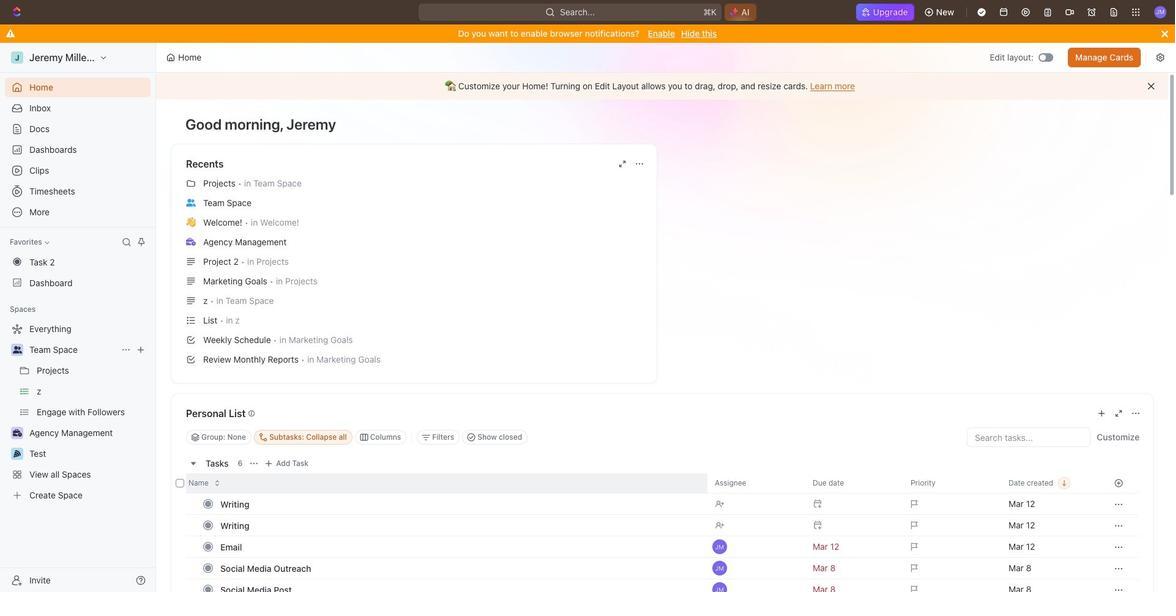 Task type: vqa. For each thing, say whether or not it's contained in the screenshot.
Manage
no



Task type: describe. For each thing, give the bounding box(es) containing it.
user group image
[[186, 199, 196, 207]]

Search tasks... text field
[[968, 428, 1090, 447]]

user group image
[[13, 346, 22, 354]]

tree inside sidebar navigation
[[5, 319, 151, 506]]

sidebar navigation
[[0, 43, 159, 592]]

0 vertical spatial business time image
[[186, 238, 196, 246]]

jeremy miller's workspace, , element
[[11, 51, 23, 64]]



Task type: locate. For each thing, give the bounding box(es) containing it.
alert
[[156, 73, 1168, 100]]

pizza slice image
[[13, 450, 21, 458]]

tree
[[5, 319, 151, 506]]

business time image inside tree
[[13, 430, 22, 437]]

business time image up pizza slice image
[[13, 430, 22, 437]]

0 horizontal spatial business time image
[[13, 430, 22, 437]]

business time image
[[186, 238, 196, 246], [13, 430, 22, 437]]

business time image down user group icon
[[186, 238, 196, 246]]

1 horizontal spatial business time image
[[186, 238, 196, 246]]

1 vertical spatial business time image
[[13, 430, 22, 437]]



